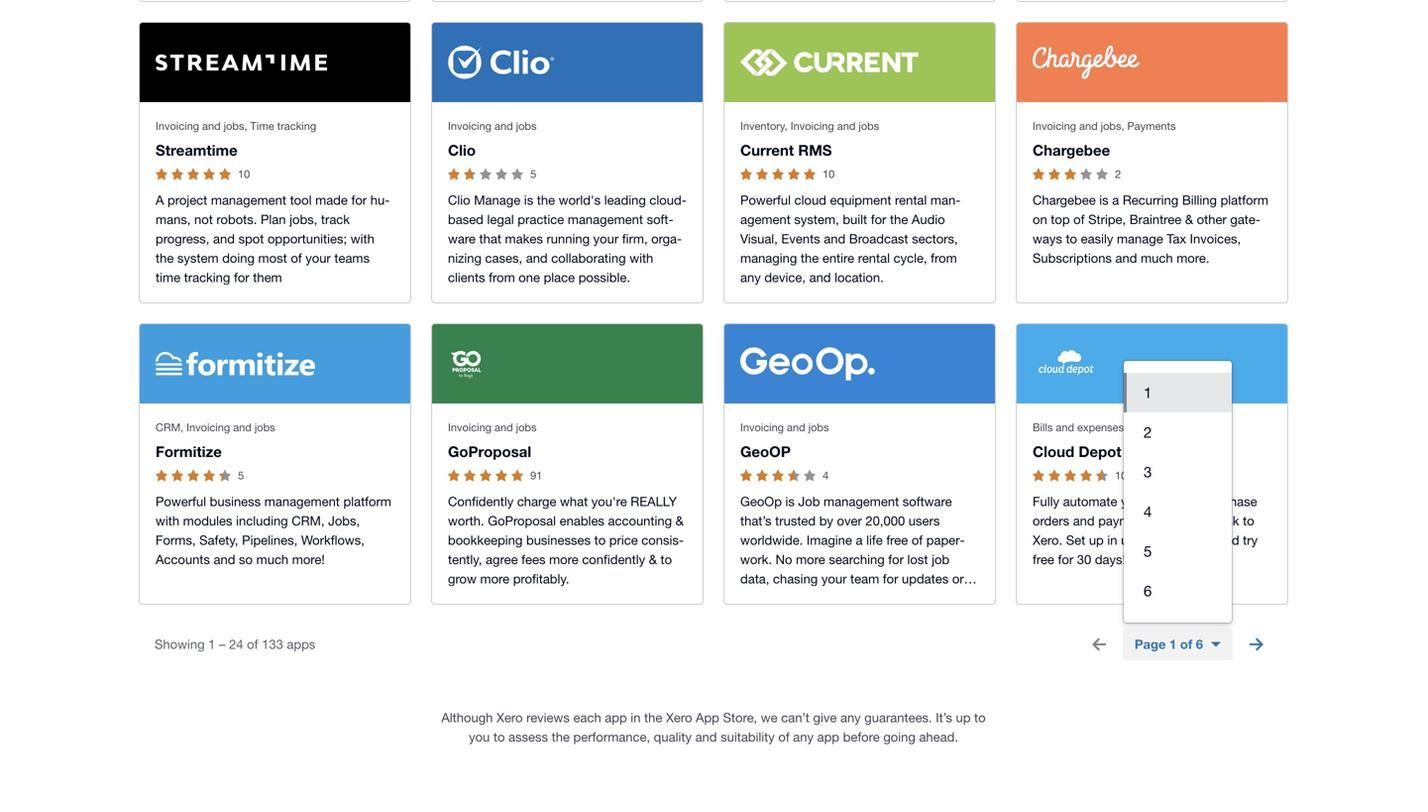 Task type: locate. For each thing, give the bounding box(es) containing it.
you're
[[592, 494, 627, 509]]

with inside powerful business management platform with modules including crm, jobs, forms, safety, pipelines, workflows, accounts and so much more!
[[156, 513, 180, 529]]

geoop logo image
[[741, 347, 875, 381]]

up
[[1089, 533, 1104, 548], [941, 591, 956, 606], [956, 710, 971, 726]]

1 2 3 4 5 6
[[1144, 384, 1152, 600]]

invoicing up streamtime
[[156, 120, 199, 133]]

1 horizontal spatial any
[[793, 729, 814, 745]]

platform up the jobs,
[[344, 494, 392, 509]]

1 for showing 1 – 24 of 133 apps
[[208, 637, 216, 652]]

1 inside popup button
[[1170, 637, 1177, 652]]

the inside clio manage is the world's leading cloud- based legal practice management soft ware that makes running your firm, orga nizing cases, and collaborating with clients from one place possible.
[[537, 193, 555, 208]]

to right you
[[494, 729, 505, 745]]

2 vertical spatial &
[[649, 552, 657, 567]]

0 vertical spatial goproposal
[[448, 443, 532, 461]]

0 horizontal spatial &
[[649, 552, 657, 567]]

more down agree
[[480, 571, 510, 587]]

for inside powerful cloud equipment rental man agement system, built for the audio visual, events and broadcast sectors, managing the entire rental cycle, from any device, and location.
[[871, 212, 887, 227]]

1 horizontal spatial app
[[818, 729, 840, 745]]

running
[[547, 231, 590, 247]]

of inside "a project management tool made for hu mans, not robots. plan jobs, track progress, and spot opportunities; with the system doing most of your teams time tracking for them"
[[291, 251, 302, 266]]

0 vertical spatial on
[[1033, 212, 1048, 227]]

invoicing up chargebee link
[[1033, 120, 1077, 133]]

your up collaborating
[[594, 231, 619, 247]]

0 horizontal spatial is
[[524, 193, 534, 208]]

and down manage
[[1116, 251, 1138, 266]]

of down opportunities;
[[291, 251, 302, 266]]

1 vertical spatial 4
[[1144, 503, 1152, 520]]

any down can't
[[793, 729, 814, 745]]

rental down broadcast
[[858, 251, 890, 266]]

spot
[[239, 231, 264, 247]]

2 vertical spatial from
[[1159, 513, 1185, 529]]

is up practice
[[524, 193, 534, 208]]

your
[[594, 231, 619, 247], [306, 251, 331, 266], [1121, 494, 1147, 509], [822, 571, 847, 587], [797, 591, 823, 606]]

before
[[843, 729, 880, 745]]

0 vertical spatial &
[[1186, 212, 1194, 227]]

goproposal down charge
[[488, 513, 556, 529]]

1 vertical spatial with
[[630, 251, 654, 266]]

invoicing inside inventory, invoicing and jobs current rms
[[791, 120, 835, 133]]

your down opportunities;
[[306, 251, 331, 266]]

and right the bills
[[1056, 421, 1075, 434]]

app up the performance,
[[605, 710, 627, 726]]

and inside invoicing and jobs, payments chargebee
[[1080, 120, 1098, 133]]

formitize
[[156, 443, 222, 461]]

spending
[[741, 591, 794, 606]]

jobs, inside invoicing and jobs, payments chargebee
[[1101, 120, 1125, 133]]

1 vertical spatial goproposal
[[488, 513, 556, 529]]

1 vertical spatial on
[[960, 591, 974, 606]]

invoicing up clio link
[[448, 120, 492, 133]]

0 vertical spatial any
[[741, 270, 761, 285]]

and inside powerful business management platform with modules including crm, jobs, forms, safety, pipelines, workflows, accounts and so much more!
[[214, 552, 235, 567]]

0 vertical spatial a
[[1113, 193, 1120, 208]]

1 horizontal spatial free
[[1033, 552, 1055, 567]]

2 vertical spatial up
[[956, 710, 971, 726]]

the up time
[[156, 251, 174, 266]]

jobs down clio logo
[[516, 120, 537, 133]]

powerful up the 'modules'
[[156, 494, 206, 509]]

life
[[867, 533, 883, 548]]

1 vertical spatial 6
[[1196, 637, 1204, 652]]

in inside fully automate your invoices, purchase orders and payments from autotask to xero. set up in under 5 minutes and try free for 30 days!
[[1108, 533, 1118, 548]]

1 for page 1 of 6
[[1170, 637, 1177, 652]]

modules
[[183, 513, 233, 529]]

0 horizontal spatial xero
[[497, 710, 523, 726]]

invoicing inside crm, invoicing and jobs formitize
[[187, 421, 230, 434]]

next page image
[[1237, 625, 1277, 665]]

1 horizontal spatial more
[[549, 552, 579, 567]]

and up "one"
[[526, 251, 548, 266]]

1 vertical spatial tracking
[[184, 270, 230, 285]]

orders
[[1033, 513, 1070, 529]]

chargebee logo image
[[1033, 46, 1140, 80]]

0 vertical spatial 4
[[823, 469, 829, 482]]

clio up manage
[[448, 142, 476, 159]]

much down pipelines,
[[256, 552, 289, 567]]

is up stripe,
[[1100, 193, 1109, 208]]

management up over
[[824, 494, 899, 509]]

0 vertical spatial much
[[1141, 251, 1174, 266]]

on
[[1033, 212, 1048, 227], [960, 591, 974, 606]]

1 vertical spatial &
[[676, 513, 684, 529]]

inventory, invoicing and jobs current rms
[[741, 120, 880, 159]]

jobs down the 'formitize logo'
[[255, 421, 275, 434]]

soft
[[647, 212, 674, 227]]

of inside chargebee is a recurring billing platform on top of stripe, braintree & other gate ways to easily manage tax invoices, subscriptions and much more.
[[1074, 212, 1085, 227]]

1 vertical spatial chargebee
[[1033, 193, 1096, 208]]

1 horizontal spatial with
[[351, 231, 375, 247]]

0 horizontal spatial free
[[887, 533, 908, 548]]

free right the life
[[887, 533, 908, 548]]

invoices,
[[1150, 494, 1201, 509]]

1 vertical spatial from
[[489, 270, 515, 285]]

in up days!
[[1108, 533, 1118, 548]]

1
[[1144, 384, 1152, 401], [208, 637, 216, 652], [1170, 637, 1177, 652]]

10 for built
[[823, 168, 835, 181]]

0 horizontal spatial 1
[[208, 637, 216, 652]]

0 horizontal spatial on
[[960, 591, 974, 606]]

1 vertical spatial platform
[[344, 494, 392, 509]]

clio up the based
[[448, 193, 471, 208]]

management inside clio manage is the world's leading cloud- based legal practice management soft ware that makes running your firm, orga nizing cases, and collaborating with clients from one place possible.
[[568, 212, 643, 227]]

0 vertical spatial powerful
[[741, 193, 791, 208]]

any up before
[[841, 710, 861, 726]]

jobs, down tool
[[290, 212, 318, 227]]

of right page
[[1181, 637, 1193, 652]]

and down 1 button
[[1177, 421, 1196, 434]]

streamtime logo image
[[156, 54, 327, 71]]

1 horizontal spatial is
[[786, 494, 795, 509]]

1 horizontal spatial from
[[931, 251, 957, 266]]

audio
[[912, 212, 946, 227]]

bills
[[1033, 421, 1053, 434]]

0 vertical spatial 6
[[1144, 582, 1152, 600]]

to inside chargebee is a recurring billing platform on top of stripe, braintree & other gate ways to easily manage tax invoices, subscriptions and much more.
[[1066, 231, 1078, 247]]

tracking down system
[[184, 270, 230, 285]]

invoicing up formitize
[[187, 421, 230, 434]]

2 down invoicing and jobs, payments chargebee
[[1115, 168, 1122, 181]]

6 down the 5 'button'
[[1144, 582, 1152, 600]]

with inside clio manage is the world's leading cloud- based legal practice management soft ware that makes running your firm, orga nizing cases, and collaborating with clients from one place possible.
[[630, 251, 654, 266]]

powerful up visual,
[[741, 193, 791, 208]]

powerful inside powerful business management platform with modules including crm, jobs, forms, safety, pipelines, workflows, accounts and so much more!
[[156, 494, 206, 509]]

and up streamtime link
[[202, 120, 221, 133]]

and up geoop
[[787, 421, 806, 434]]

is inside clio manage is the world's leading cloud- based legal practice management soft ware that makes running your firm, orga nizing cases, and collaborating with clients from one place possible.
[[524, 193, 534, 208]]

and inside although xero reviews each app in the xero app store, we can't give any guarantees. it's up to you to assess the performance, quality and suitability of any app before going ahead.
[[696, 729, 717, 745]]

rental
[[895, 193, 927, 208], [858, 251, 890, 266]]

orga
[[652, 231, 682, 247]]

1 horizontal spatial 6
[[1196, 637, 1204, 652]]

any down managing
[[741, 270, 761, 285]]

or
[[953, 571, 964, 587]]

jobs down 1 button
[[1199, 421, 1219, 434]]

with inside "a project management tool made for hu mans, not robots. plan jobs, track progress, and spot opportunities; with the system doing most of your teams time tracking for them"
[[351, 231, 375, 247]]

jobs inside invoicing and jobs geoop
[[809, 421, 829, 434]]

2 horizontal spatial jobs,
[[1101, 120, 1125, 133]]

up right "set"
[[1089, 533, 1104, 548]]

plan
[[261, 212, 286, 227]]

0 horizontal spatial platform
[[344, 494, 392, 509]]

2 horizontal spatial is
[[1100, 193, 1109, 208]]

2 horizontal spatial 1
[[1170, 637, 1177, 652]]

2 chargebee from the top
[[1033, 193, 1096, 208]]

purchase
[[1205, 494, 1258, 509]]

0 vertical spatial from
[[931, 251, 957, 266]]

1 vertical spatial in
[[631, 710, 641, 726]]

0 horizontal spatial any
[[741, 270, 761, 285]]

current rms logo image
[[741, 49, 919, 76]]

powerful for modules
[[156, 494, 206, 509]]

rental up "audio"
[[895, 193, 927, 208]]

expenses,
[[1078, 421, 1127, 434]]

weekends
[[826, 591, 885, 606]]

0 horizontal spatial much
[[256, 552, 289, 567]]

0 horizontal spatial with
[[156, 513, 180, 529]]

tracking right time
[[277, 120, 316, 133]]

is inside chargebee is a recurring billing platform on top of stripe, braintree & other gate ways to easily manage tax invoices, subscriptions and much more.
[[1100, 193, 1109, 208]]

hu
[[371, 193, 390, 208]]

businesses
[[526, 533, 591, 548]]

with down the firm,
[[630, 251, 654, 266]]

and inside crm, invoicing and jobs formitize
[[233, 421, 252, 434]]

much inside powerful business management platform with modules including crm, jobs, forms, safety, pipelines, workflows, accounts and so much more!
[[256, 552, 289, 567]]

apps
[[287, 637, 316, 652]]

from down cases,
[[489, 270, 515, 285]]

tracking inside "a project management tool made for hu mans, not robots. plan jobs, track progress, and spot opportunities; with the system doing most of your teams time tracking for them"
[[184, 270, 230, 285]]

invoicing down 1 button
[[1130, 421, 1174, 434]]

0 horizontal spatial rental
[[858, 251, 890, 266]]

we
[[761, 710, 778, 726]]

platform inside powerful business management platform with modules including crm, jobs, forms, safety, pipelines, workflows, accounts and so much more!
[[344, 494, 392, 509]]

of right top
[[1074, 212, 1085, 227]]

–
[[219, 637, 226, 652]]

to inside fully automate your invoices, purchase orders and payments from autotask to xero. set up in under 5 minutes and try free for 30 days!
[[1243, 513, 1255, 529]]

of inside popup button
[[1181, 637, 1193, 652]]

crm, up workflows,
[[292, 513, 325, 529]]

not
[[194, 212, 213, 227]]

try
[[1243, 533, 1258, 548]]

invoicing up geoop link
[[741, 421, 784, 434]]

and inside the invoicing and jobs, time tracking streamtime
[[202, 120, 221, 133]]

goproposal up confidently
[[448, 443, 532, 461]]

invoicing and jobs, payments chargebee
[[1033, 120, 1176, 159]]

jobs inside inventory, invoicing and jobs current rms
[[859, 120, 880, 133]]

based
[[448, 212, 484, 227]]

10 for payments
[[1115, 469, 1128, 482]]

mans,
[[156, 193, 390, 227]]

0 horizontal spatial jobs,
[[224, 120, 247, 133]]

much down manage
[[1141, 251, 1174, 266]]

1 horizontal spatial on
[[1033, 212, 1048, 227]]

for right team
[[883, 571, 899, 587]]

events
[[782, 231, 821, 247]]

1 horizontal spatial crm,
[[292, 513, 325, 529]]

any
[[741, 270, 761, 285], [841, 710, 861, 726], [793, 729, 814, 745]]

1 right page
[[1170, 637, 1177, 652]]

is for life
[[786, 494, 795, 509]]

0 horizontal spatial 10
[[238, 168, 250, 181]]

clio logo image
[[448, 46, 555, 80]]

1 vertical spatial crm,
[[292, 513, 325, 529]]

5 right "under" at right bottom
[[1158, 533, 1165, 548]]

clio
[[448, 142, 476, 159], [448, 193, 471, 208]]

practice
[[518, 212, 564, 227]]

invoicing up rms
[[791, 120, 835, 133]]

from inside clio manage is the world's leading cloud- based legal practice management soft ware that makes running your firm, orga nizing cases, and collaborating with clients from one place possible.
[[489, 270, 515, 285]]

1 horizontal spatial a
[[1113, 193, 1120, 208]]

0 vertical spatial clio
[[448, 142, 476, 159]]

1 horizontal spatial 10
[[823, 168, 835, 181]]

device,
[[765, 270, 806, 285]]

jobs, left time
[[224, 120, 247, 133]]

10
[[238, 168, 250, 181], [823, 168, 835, 181], [1115, 469, 1128, 482]]

bills and expenses, invoicing and jobs cloud depot
[[1033, 421, 1219, 461]]

1 vertical spatial free
[[1033, 552, 1055, 567]]

6 inside popup button
[[1196, 637, 1204, 652]]

accounting
[[608, 513, 672, 529]]

0 horizontal spatial powerful
[[156, 494, 206, 509]]

1 vertical spatial powerful
[[156, 494, 206, 509]]

0 horizontal spatial from
[[489, 270, 515, 285]]

and up goproposal link
[[495, 421, 513, 434]]

powerful inside powerful cloud equipment rental man agement system, built for the audio visual, events and broadcast sectors, managing the entire rental cycle, from any device, and location.
[[741, 193, 791, 208]]

invoicing and jobs clio
[[448, 120, 537, 159]]

from
[[931, 251, 957, 266], [489, 270, 515, 285], [1159, 513, 1185, 529]]

1 horizontal spatial 4
[[1144, 503, 1152, 520]]

in
[[1108, 533, 1118, 548], [631, 710, 641, 726]]

to left price
[[595, 533, 606, 548]]

management inside geoop is job management software that's trusted by over 20,000 users worldwide. imagine a life free of paper work. no more searching for lost job data, chasing your team for updates or spending your weekends catching up on admin.
[[824, 494, 899, 509]]

0 vertical spatial up
[[1089, 533, 1104, 548]]

in inside although xero reviews each app in the xero app store, we can't give any guarantees. it's up to you to assess the performance, quality and suitability of any app before going ahead.
[[631, 710, 641, 726]]

1 horizontal spatial platform
[[1221, 193, 1269, 208]]

crm, up "formitize" link
[[156, 421, 184, 434]]

is inside geoop is job management software that's trusted by over 20,000 users worldwide. imagine a life free of paper work. no more searching for lost job data, chasing your team for updates or spending your weekends catching up on admin.
[[786, 494, 795, 509]]

2 up 3
[[1144, 424, 1152, 441]]

1 vertical spatial 2
[[1144, 424, 1152, 441]]

10 down rms
[[823, 168, 835, 181]]

from inside fully automate your invoices, purchase orders and payments from autotask to xero. set up in under 5 minutes and try free for 30 days!
[[1159, 513, 1185, 529]]

up down or
[[941, 591, 956, 606]]

is for ways
[[1100, 193, 1109, 208]]

2 horizontal spatial &
[[1186, 212, 1194, 227]]

0 vertical spatial tracking
[[277, 120, 316, 133]]

0 vertical spatial with
[[351, 231, 375, 247]]

built
[[843, 212, 868, 227]]

0 horizontal spatial crm,
[[156, 421, 184, 434]]

1 vertical spatial app
[[818, 729, 840, 745]]

1 vertical spatial much
[[256, 552, 289, 567]]

jobs up goproposal link
[[516, 421, 537, 434]]

jobs, inside the invoicing and jobs, time tracking streamtime
[[224, 120, 247, 133]]

subscriptions
[[1033, 251, 1112, 266]]

on left top
[[1033, 212, 1048, 227]]

man
[[931, 193, 961, 208]]

goproposal inside confidently charge what you're really worth.  goproposal enables accounting & bookkeeping businesses to price consis tently, agree fees more confidently & to grow more profitably.
[[488, 513, 556, 529]]

formitize logo image
[[156, 352, 315, 376]]

your up weekends
[[822, 571, 847, 587]]

1 horizontal spatial rental
[[895, 193, 927, 208]]

& inside chargebee is a recurring billing platform on top of stripe, braintree & other gate ways to easily manage tax invoices, subscriptions and much more.
[[1186, 212, 1194, 227]]

management inside powerful business management platform with modules including crm, jobs, forms, safety, pipelines, workflows, accounts and so much more!
[[264, 494, 340, 509]]

2 vertical spatial any
[[793, 729, 814, 745]]

0 horizontal spatial 4
[[823, 469, 829, 482]]

more down the businesses
[[549, 552, 579, 567]]

your down the chasing
[[797, 591, 823, 606]]

2 horizontal spatial from
[[1159, 513, 1185, 529]]

1 up 2 "button" at the bottom of the page
[[1144, 384, 1152, 401]]

although xero reviews each app in the xero app store, we can't give any guarantees. it's up to you to assess the performance, quality and suitability of any app before going ahead.
[[442, 710, 986, 745]]

0 vertical spatial crm,
[[156, 421, 184, 434]]

geoop
[[741, 443, 791, 461]]

1 vertical spatial a
[[856, 533, 863, 548]]

1 horizontal spatial jobs,
[[290, 212, 318, 227]]

made
[[315, 193, 348, 208]]

more up the chasing
[[796, 552, 826, 567]]

10 down the invoicing and jobs, time tracking streamtime at the top left of the page
[[238, 168, 250, 181]]

for left the 30
[[1058, 552, 1074, 567]]

1 horizontal spatial xero
[[666, 710, 692, 726]]

leading
[[604, 193, 646, 208]]

1 vertical spatial up
[[941, 591, 956, 606]]

cloud-
[[650, 193, 687, 208]]

app down give
[[818, 729, 840, 745]]

1 left –
[[208, 637, 216, 652]]

2 horizontal spatial more
[[796, 552, 826, 567]]

is left "job"
[[786, 494, 795, 509]]

0 vertical spatial platform
[[1221, 193, 1269, 208]]

that's
[[741, 513, 772, 529]]

2 clio from the top
[[448, 193, 471, 208]]

1 inside list box
[[1144, 384, 1152, 401]]

0 horizontal spatial a
[[856, 533, 863, 548]]

management up including
[[264, 494, 340, 509]]

0 vertical spatial app
[[605, 710, 627, 726]]

and down the 'formitize logo'
[[233, 421, 252, 434]]

1 horizontal spatial tracking
[[277, 120, 316, 133]]

up right it's
[[956, 710, 971, 726]]

fully
[[1033, 494, 1060, 509]]

from down invoices,
[[1159, 513, 1185, 529]]

streamtime
[[156, 142, 238, 159]]

list box
[[1124, 361, 1233, 623]]

admin.
[[741, 610, 780, 625]]

0 horizontal spatial tracking
[[184, 270, 230, 285]]

1 horizontal spatial 1
[[1144, 384, 1152, 401]]

1 clio from the top
[[448, 142, 476, 159]]

powerful for agement
[[741, 193, 791, 208]]

up inside geoop is job management software that's trusted by over 20,000 users worldwide. imagine a life free of paper work. no more searching for lost job data, chasing your team for updates or spending your weekends catching up on admin.
[[941, 591, 956, 606]]

jobs, for ways
[[1101, 120, 1125, 133]]

0 vertical spatial 2
[[1115, 168, 1122, 181]]

can't
[[782, 710, 810, 726]]

rms
[[798, 142, 832, 159]]

no
[[776, 552, 793, 567]]

jobs up equipment
[[859, 120, 880, 133]]

1 vertical spatial clio
[[448, 193, 471, 208]]

0 horizontal spatial app
[[605, 710, 627, 726]]

teams
[[334, 251, 370, 266]]

with up teams
[[351, 231, 375, 247]]

0 vertical spatial in
[[1108, 533, 1118, 548]]

1 vertical spatial rental
[[858, 251, 890, 266]]

invoicing and jobs goproposal
[[448, 421, 537, 461]]

and down "current rms logo"
[[838, 120, 856, 133]]

and down robots.
[[213, 231, 235, 247]]

jobs, for and
[[224, 120, 247, 133]]

2 horizontal spatial 10
[[1115, 469, 1128, 482]]

invoicing and jobs, time tracking streamtime
[[156, 120, 316, 159]]

crm, invoicing and jobs formitize
[[156, 421, 275, 461]]

invoicing inside invoicing and jobs geoop
[[741, 421, 784, 434]]

the inside "a project management tool made for hu mans, not robots. plan jobs, track progress, and spot opportunities; with the system doing most of your teams time tracking for them"
[[156, 251, 174, 266]]

a up stripe,
[[1113, 193, 1120, 208]]

group
[[1124, 361, 1233, 623]]

much inside chargebee is a recurring billing platform on top of stripe, braintree & other gate ways to easily manage tax invoices, subscriptions and much more.
[[1141, 251, 1174, 266]]

0 horizontal spatial 2
[[1115, 168, 1122, 181]]

invoicing inside invoicing and jobs, payments chargebee
[[1033, 120, 1077, 133]]

a
[[1113, 193, 1120, 208], [856, 533, 863, 548]]

2 vertical spatial with
[[156, 513, 180, 529]]

1 horizontal spatial much
[[1141, 251, 1174, 266]]

your up payments
[[1121, 494, 1147, 509]]

gate
[[1231, 212, 1261, 227]]

each
[[574, 710, 602, 726]]

invoicing up goproposal link
[[448, 421, 492, 434]]

time
[[250, 120, 274, 133]]

0 vertical spatial chargebee
[[1033, 142, 1111, 159]]

invoicing inside bills and expenses, invoicing and jobs cloud depot
[[1130, 421, 1174, 434]]

showing 1 – 24 of 133 apps
[[155, 637, 316, 652]]

a left the life
[[856, 533, 863, 548]]

jobs inside invoicing and jobs goproposal
[[516, 421, 537, 434]]

and inside invoicing and jobs goproposal
[[495, 421, 513, 434]]

jobs
[[516, 120, 537, 133], [859, 120, 880, 133], [255, 421, 275, 434], [516, 421, 537, 434], [809, 421, 829, 434], [1199, 421, 1219, 434]]

cloud
[[795, 193, 827, 208]]

1 horizontal spatial powerful
[[741, 193, 791, 208]]

6 right page
[[1196, 637, 1204, 652]]

1 chargebee from the top
[[1033, 142, 1111, 159]]

0 vertical spatial rental
[[895, 193, 927, 208]]

group containing 1
[[1124, 361, 1233, 623]]

braintree
[[1130, 212, 1182, 227]]

over
[[837, 513, 862, 529]]

your inside "a project management tool made for hu mans, not robots. plan jobs, track progress, and spot opportunities; with the system doing most of your teams time tracking for them"
[[306, 251, 331, 266]]

management down the leading
[[568, 212, 643, 227]]

on down or
[[960, 591, 974, 606]]

0 vertical spatial free
[[887, 533, 908, 548]]



Task type: vqa. For each thing, say whether or not it's contained in the screenshot.
now
no



Task type: describe. For each thing, give the bounding box(es) containing it.
app
[[696, 710, 720, 726]]

for left hu
[[351, 193, 367, 208]]

91
[[531, 469, 543, 482]]

for left lost
[[889, 552, 904, 567]]

the down reviews
[[552, 729, 570, 745]]

platform inside chargebee is a recurring billing platform on top of stripe, braintree & other gate ways to easily manage tax invoices, subscriptions and much more.
[[1221, 193, 1269, 208]]

chargebee link
[[1033, 142, 1111, 159]]

profitably.
[[513, 571, 570, 587]]

price
[[610, 533, 638, 548]]

to down consis
[[661, 552, 672, 567]]

the down events
[[801, 251, 819, 266]]

1 xero from the left
[[497, 710, 523, 726]]

entire
[[823, 251, 855, 266]]

on inside geoop is job management software that's trusted by over 20,000 users worldwide. imagine a life free of paper work. no more searching for lost job data, chasing your team for updates or spending your weekends catching up on admin.
[[960, 591, 974, 606]]

other
[[1197, 212, 1227, 227]]

invoices,
[[1190, 231, 1242, 247]]

including
[[236, 513, 288, 529]]

management inside "a project management tool made for hu mans, not robots. plan jobs, track progress, and spot opportunities; with the system doing most of your teams time tracking for them"
[[211, 193, 287, 208]]

a inside chargebee is a recurring billing platform on top of stripe, braintree & other gate ways to easily manage tax invoices, subscriptions and much more.
[[1113, 193, 1120, 208]]

clio inside invoicing and jobs clio
[[448, 142, 476, 159]]

world's
[[559, 193, 601, 208]]

going
[[884, 729, 916, 745]]

depot
[[1079, 443, 1122, 461]]

and up entire
[[824, 231, 846, 247]]

and inside invoicing and jobs clio
[[495, 120, 513, 133]]

on inside chargebee is a recurring billing platform on top of stripe, braintree & other gate ways to easily manage tax invoices, subscriptions and much more.
[[1033, 212, 1048, 227]]

a inside geoop is job management software that's trusted by over 20,000 users worldwide. imagine a life free of paper work. no more searching for lost job data, chasing your team for updates or spending your weekends catching up on admin.
[[856, 533, 863, 548]]

10 for mans,
[[238, 168, 250, 181]]

store,
[[723, 710, 758, 726]]

your inside fully automate your invoices, purchase orders and payments from autotask to xero. set up in under 5 minutes and try free for 30 days!
[[1121, 494, 1147, 509]]

showing
[[155, 637, 205, 652]]

more.
[[1177, 251, 1210, 266]]

and left try
[[1218, 533, 1240, 548]]

invoicing inside invoicing and jobs clio
[[448, 120, 492, 133]]

jobs inside crm, invoicing and jobs formitize
[[255, 421, 275, 434]]

and down entire
[[810, 270, 831, 285]]

3
[[1144, 463, 1152, 481]]

jobs, inside "a project management tool made for hu mans, not robots. plan jobs, track progress, and spot opportunities; with the system doing most of your teams time tracking for them"
[[290, 212, 318, 227]]

suitability
[[721, 729, 775, 745]]

of right 24
[[247, 637, 258, 652]]

list box containing 1
[[1124, 361, 1233, 623]]

chargebee inside chargebee is a recurring billing platform on top of stripe, braintree & other gate ways to easily manage tax invoices, subscriptions and much more.
[[1033, 193, 1096, 208]]

sectors,
[[912, 231, 958, 247]]

cases,
[[485, 251, 523, 266]]

charge
[[517, 494, 557, 509]]

5 up business
[[238, 469, 244, 482]]

forms,
[[156, 533, 196, 548]]

5 up practice
[[531, 168, 537, 181]]

paper
[[927, 533, 965, 548]]

crm, inside crm, invoicing and jobs formitize
[[156, 421, 184, 434]]

2 horizontal spatial any
[[841, 710, 861, 726]]

up inside fully automate your invoices, purchase orders and payments from autotask to xero. set up in under 5 minutes and try free for 30 days!
[[1089, 533, 1104, 548]]

free inside geoop is job management software that's trusted by over 20,000 users worldwide. imagine a life free of paper work. no more searching for lost job data, chasing your team for updates or spending your weekends catching up on admin.
[[887, 533, 908, 548]]

0 horizontal spatial more
[[480, 571, 510, 587]]

geoop link
[[741, 443, 791, 461]]

geoop
[[741, 494, 782, 509]]

consis
[[642, 533, 684, 548]]

5 down payments
[[1144, 543, 1152, 560]]

jobs inside bills and expenses, invoicing and jobs cloud depot
[[1199, 421, 1219, 434]]

tracking inside the invoicing and jobs, time tracking streamtime
[[277, 120, 316, 133]]

automate
[[1063, 494, 1118, 509]]

up inside although xero reviews each app in the xero app store, we can't give any guarantees. it's up to you to assess the performance, quality and suitability of any app before going ahead.
[[956, 710, 971, 726]]

track
[[321, 212, 350, 227]]

jobs inside invoicing and jobs clio
[[516, 120, 537, 133]]

job
[[799, 494, 820, 509]]

by
[[820, 513, 834, 529]]

accounts
[[156, 552, 210, 567]]

job
[[932, 552, 950, 567]]

and inside clio manage is the world's leading cloud- based legal practice management soft ware that makes running your firm, orga nizing cases, and collaborating with clients from one place possible.
[[526, 251, 548, 266]]

1 button
[[1124, 373, 1233, 413]]

managing
[[741, 251, 797, 266]]

assess
[[509, 729, 548, 745]]

system
[[177, 251, 219, 266]]

the up broadcast
[[890, 212, 908, 227]]

your inside clio manage is the world's leading cloud- based legal practice management soft ware that makes running your firm, orga nizing cases, and collaborating with clients from one place possible.
[[594, 231, 619, 247]]

formitize link
[[156, 443, 222, 461]]

5 inside fully automate your invoices, purchase orders and payments from autotask to xero. set up in under 5 minutes and try free for 30 days!
[[1158, 533, 1165, 548]]

imagine
[[807, 533, 853, 548]]

stripe,
[[1089, 212, 1126, 227]]

of inside although xero reviews each app in the xero app store, we can't give any guarantees. it's up to you to assess the performance, quality and suitability of any app before going ahead.
[[779, 729, 790, 745]]

and inside inventory, invoicing and jobs current rms
[[838, 120, 856, 133]]

jobs,
[[328, 513, 360, 529]]

4 inside list box
[[1144, 503, 1152, 520]]

top
[[1051, 212, 1070, 227]]

to right it's
[[975, 710, 986, 726]]

clio inside clio manage is the world's leading cloud- based legal practice management soft ware that makes running your firm, orga nizing cases, and collaborating with clients from one place possible.
[[448, 193, 471, 208]]

previous page image
[[1080, 625, 1119, 665]]

2 xero from the left
[[666, 710, 692, 726]]

guarantees.
[[865, 710, 933, 726]]

of inside geoop is job management software that's trusted by over 20,000 users worldwide. imagine a life free of paper work. no more searching for lost job data, chasing your team for updates or spending your weekends catching up on admin.
[[912, 533, 923, 548]]

page
[[1135, 637, 1166, 652]]

opportunities;
[[268, 231, 347, 247]]

pagination element
[[139, 621, 1289, 668]]

clients
[[448, 270, 485, 285]]

goproposal inside invoicing and jobs goproposal
[[448, 443, 532, 461]]

goproposal link
[[448, 443, 532, 461]]

quality
[[654, 729, 692, 745]]

for inside fully automate your invoices, purchase orders and payments from autotask to xero. set up in under 5 minutes and try free for 30 days!
[[1058, 552, 1074, 567]]

one
[[519, 270, 540, 285]]

tool
[[290, 193, 312, 208]]

and inside invoicing and jobs geoop
[[787, 421, 806, 434]]

team
[[851, 571, 880, 587]]

cycle,
[[894, 251, 928, 266]]

invoicing inside invoicing and jobs goproposal
[[448, 421, 492, 434]]

that
[[479, 231, 502, 247]]

billing
[[1183, 193, 1218, 208]]

geoop is job management software that's trusted by over 20,000 users worldwide. imagine a life free of paper work. no more searching for lost job data, chasing your team for updates or spending your weekends catching up on admin.
[[741, 494, 974, 625]]

invoicing inside the invoicing and jobs, time tracking streamtime
[[156, 120, 199, 133]]

any inside powerful cloud equipment rental man agement system, built for the audio visual, events and broadcast sectors, managing the entire rental cycle, from any device, and location.
[[741, 270, 761, 285]]

equipment
[[830, 193, 892, 208]]

and down 'automate'
[[1073, 513, 1095, 529]]

and inside "a project management tool made for hu mans, not robots. plan jobs, track progress, and spot opportunities; with the system doing most of your teams time tracking for them"
[[213, 231, 235, 247]]

broadcast
[[850, 231, 909, 247]]

crm, inside powerful business management platform with modules including crm, jobs, forms, safety, pipelines, workflows, accounts and so much more!
[[292, 513, 325, 529]]

invoicing and jobs geoop
[[741, 421, 829, 461]]

data,
[[741, 571, 770, 587]]

page 1 of 6 button
[[1123, 629, 1233, 661]]

users
[[909, 513, 940, 529]]

minutes
[[1169, 533, 1215, 548]]

more!
[[292, 552, 325, 567]]

goproposal app logo image
[[448, 347, 485, 381]]

set
[[1067, 533, 1086, 548]]

fees
[[522, 552, 546, 567]]

ware
[[448, 212, 674, 247]]

1 horizontal spatial 2
[[1144, 424, 1152, 441]]

them
[[253, 270, 282, 285]]

bookkeeping
[[448, 533, 523, 548]]

confidently
[[448, 494, 514, 509]]

worth.
[[448, 513, 484, 529]]

and inside chargebee is a recurring billing platform on top of stripe, braintree & other gate ways to easily manage tax invoices, subscriptions and much more.
[[1116, 251, 1138, 266]]

project
[[168, 193, 207, 208]]

6 inside list box
[[1144, 582, 1152, 600]]

1 horizontal spatial &
[[676, 513, 684, 529]]

safety,
[[199, 533, 239, 548]]

give
[[814, 710, 837, 726]]

collaborating
[[552, 251, 626, 266]]

so
[[239, 552, 253, 567]]

manage
[[1117, 231, 1164, 247]]

free inside fully automate your invoices, purchase orders and payments from autotask to xero. set up in under 5 minutes and try free for 30 days!
[[1033, 552, 1055, 567]]

xero.
[[1033, 533, 1063, 548]]

from inside powerful cloud equipment rental man agement system, built for the audio visual, events and broadcast sectors, managing the entire rental cycle, from any device, and location.
[[931, 251, 957, 266]]

for down doing
[[234, 270, 249, 285]]

powerful business management platform with modules including crm, jobs, forms, safety, pipelines, workflows, accounts and so much more!
[[156, 494, 392, 567]]

worldwide.
[[741, 533, 803, 548]]

progress,
[[156, 231, 210, 247]]

trusted
[[776, 513, 816, 529]]

clio link
[[448, 142, 476, 159]]

cloud depot logo image
[[1033, 347, 1100, 381]]

the up the quality at bottom
[[644, 710, 663, 726]]

confidently
[[582, 552, 646, 567]]

agement
[[741, 193, 961, 227]]

makes
[[505, 231, 543, 247]]

more inside geoop is job management software that's trusted by over 20,000 users worldwide. imagine a life free of paper work. no more searching for lost job data, chasing your team for updates or spending your weekends catching up on admin.
[[796, 552, 826, 567]]

chargebee inside invoicing and jobs, payments chargebee
[[1033, 142, 1111, 159]]



